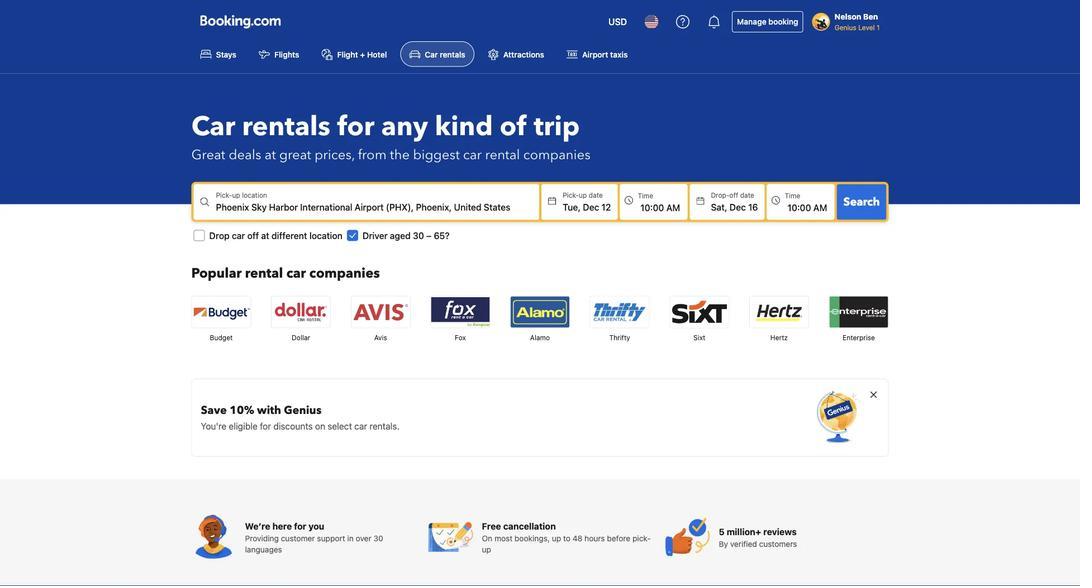 Task type: vqa. For each thing, say whether or not it's contained in the screenshot.


Task type: describe. For each thing, give the bounding box(es) containing it.
sixt logo image
[[670, 296, 729, 328]]

of
[[500, 108, 527, 145]]

drop-
[[711, 191, 730, 199]]

on
[[315, 421, 325, 431]]

airport taxis
[[582, 50, 628, 59]]

flight + hotel link
[[313, 41, 396, 67]]

ben
[[864, 12, 878, 21]]

with
[[257, 403, 281, 418]]

drop car off at different location
[[209, 230, 343, 241]]

up left to
[[552, 534, 561, 543]]

flight
[[337, 50, 358, 59]]

most
[[495, 534, 513, 543]]

car rentals for any kind of trip great deals at great prices, from the biggest car rental companies
[[191, 108, 591, 164]]

to
[[563, 534, 571, 543]]

aged
[[390, 230, 411, 241]]

stays
[[216, 50, 236, 59]]

usd button
[[602, 8, 634, 35]]

airport
[[582, 50, 608, 59]]

alamo
[[530, 334, 550, 342]]

30 inside we're here for you providing customer support in over 30 languages
[[374, 534, 383, 543]]

discounts
[[273, 421, 313, 431]]

here
[[273, 521, 292, 531]]

thrifty logo image
[[591, 296, 649, 328]]

drop-off date sat, dec 16
[[711, 191, 758, 212]]

hertz logo image
[[750, 296, 809, 328]]

budget logo image
[[192, 296, 251, 328]]

pick- for pick-up date tue, dec 12
[[563, 191, 579, 199]]

rental inside car rentals for any kind of trip great deals at great prices, from the biggest car rental companies
[[485, 146, 520, 164]]

rentals.
[[370, 421, 400, 431]]

deals
[[229, 146, 261, 164]]

genius inside save 10% with genius you're eligible for discounts on select car rentals.
[[284, 403, 322, 418]]

we're here for you image
[[191, 515, 236, 560]]

languages
[[245, 545, 282, 554]]

car down different
[[286, 264, 306, 283]]

airport taxis link
[[558, 41, 637, 67]]

–
[[426, 230, 432, 241]]

on
[[482, 534, 493, 543]]

car for car rentals
[[425, 50, 438, 59]]

eligible
[[229, 421, 258, 431]]

cancellation
[[503, 521, 556, 531]]

car rentals link
[[400, 41, 474, 67]]

budget
[[210, 334, 233, 342]]

0 vertical spatial location
[[242, 191, 267, 199]]

companies inside car rentals for any kind of trip great deals at great prices, from the biggest car rental companies
[[524, 146, 591, 164]]

great
[[279, 146, 311, 164]]

fox logo image
[[431, 296, 490, 328]]

you're
[[201, 421, 227, 431]]

kind
[[435, 108, 493, 145]]

by
[[719, 539, 728, 548]]

flight + hotel
[[337, 50, 387, 59]]

at inside car rentals for any kind of trip great deals at great prices, from the biggest car rental companies
[[265, 146, 276, 164]]

support
[[317, 534, 345, 543]]

save 10% with genius you're eligible for discounts on select car rentals.
[[201, 403, 400, 431]]

booking
[[769, 17, 799, 26]]

we're here for you providing customer support in over 30 languages
[[245, 521, 383, 554]]

reviews
[[764, 526, 797, 537]]

you
[[309, 521, 324, 531]]

attractions link
[[479, 41, 553, 67]]

1
[[877, 23, 880, 31]]

driver aged 30 – 65?
[[363, 230, 450, 241]]

avis logo image
[[351, 296, 410, 328]]

manage booking
[[737, 17, 799, 26]]

driver
[[363, 230, 388, 241]]

verified
[[730, 539, 757, 548]]

pick-
[[633, 534, 651, 543]]

search button
[[837, 184, 887, 220]]

in
[[347, 534, 354, 543]]

customers
[[759, 539, 797, 548]]

free cancellation on most bookings, up to 48 hours before pick- up
[[482, 521, 651, 554]]

prices,
[[315, 146, 355, 164]]

select
[[328, 421, 352, 431]]

free
[[482, 521, 501, 531]]

enterprise logo image
[[830, 296, 888, 328]]

Pick-up location field
[[216, 200, 539, 214]]

flights
[[274, 50, 299, 59]]

car inside car rentals for any kind of trip great deals at great prices, from the biggest car rental companies
[[463, 146, 482, 164]]

65?
[[434, 230, 450, 241]]

5 million+ reviews by verified customers
[[719, 526, 797, 548]]

off inside drop-off date sat, dec 16
[[730, 191, 739, 199]]



Task type: locate. For each thing, give the bounding box(es) containing it.
at left great
[[265, 146, 276, 164]]

popular
[[191, 264, 242, 283]]

12
[[602, 202, 611, 212]]

booking.com online hotel reservations image
[[200, 15, 281, 29]]

car
[[463, 146, 482, 164], [232, 230, 245, 241], [286, 264, 306, 283], [355, 421, 367, 431]]

48
[[573, 534, 583, 543]]

at left different
[[261, 230, 269, 241]]

0 vertical spatial for
[[337, 108, 375, 145]]

1 horizontal spatial dec
[[730, 202, 746, 212]]

1 dec from the left
[[583, 202, 599, 212]]

rental down of
[[485, 146, 520, 164]]

0 vertical spatial rentals
[[440, 50, 465, 59]]

location
[[242, 191, 267, 199], [310, 230, 343, 241]]

0 vertical spatial companies
[[524, 146, 591, 164]]

stays link
[[191, 41, 245, 67]]

0 horizontal spatial off
[[247, 230, 259, 241]]

2 date from the left
[[740, 191, 755, 199]]

hotel
[[367, 50, 387, 59]]

1 horizontal spatial rental
[[485, 146, 520, 164]]

fox
[[455, 334, 466, 342]]

hours
[[585, 534, 605, 543]]

dec for 12
[[583, 202, 599, 212]]

enterprise
[[843, 334, 875, 342]]

different
[[272, 230, 307, 241]]

alamo logo image
[[511, 296, 570, 328]]

companies down trip
[[524, 146, 591, 164]]

nelson ben genius level 1
[[835, 12, 880, 31]]

car inside car rentals for any kind of trip great deals at great prices, from the biggest car rental companies
[[191, 108, 235, 145]]

1 vertical spatial for
[[260, 421, 271, 431]]

1 vertical spatial 30
[[374, 534, 383, 543]]

drop
[[209, 230, 230, 241]]

2 horizontal spatial for
[[337, 108, 375, 145]]

flights link
[[250, 41, 308, 67]]

0 vertical spatial at
[[265, 146, 276, 164]]

companies
[[524, 146, 591, 164], [309, 264, 380, 283]]

up up tue,
[[579, 191, 587, 199]]

0 vertical spatial 30
[[413, 230, 424, 241]]

2 dec from the left
[[730, 202, 746, 212]]

car down kind
[[463, 146, 482, 164]]

car inside save 10% with genius you're eligible for discounts on select car rentals.
[[355, 421, 367, 431]]

0 horizontal spatial 30
[[374, 534, 383, 543]]

save
[[201, 403, 227, 418]]

date for 12
[[589, 191, 603, 199]]

date up 16
[[740, 191, 755, 199]]

0 horizontal spatial rentals
[[242, 108, 331, 145]]

the
[[390, 146, 410, 164]]

0 horizontal spatial genius
[[284, 403, 322, 418]]

pick-up date tue, dec 12
[[563, 191, 611, 212]]

1 vertical spatial at
[[261, 230, 269, 241]]

popular rental car companies
[[191, 264, 380, 283]]

million+
[[727, 526, 761, 537]]

free cancellation image
[[428, 515, 473, 560]]

rentals for car rentals for any kind of trip great deals at great prices, from the biggest car rental companies
[[242, 108, 331, 145]]

1 vertical spatial car
[[191, 108, 235, 145]]

1 vertical spatial location
[[310, 230, 343, 241]]

at
[[265, 146, 276, 164], [261, 230, 269, 241]]

1 horizontal spatial car
[[425, 50, 438, 59]]

pick- up tue,
[[563, 191, 579, 199]]

date up 12 at the right top
[[589, 191, 603, 199]]

car up great
[[191, 108, 235, 145]]

30
[[413, 230, 424, 241], [374, 534, 383, 543]]

dec left 12 at the right top
[[583, 202, 599, 212]]

1 horizontal spatial date
[[740, 191, 755, 199]]

1 date from the left
[[589, 191, 603, 199]]

for inside save 10% with genius you're eligible for discounts on select car rentals.
[[260, 421, 271, 431]]

0 horizontal spatial car
[[191, 108, 235, 145]]

car right select
[[355, 421, 367, 431]]

0 horizontal spatial rental
[[245, 264, 283, 283]]

dec for 16
[[730, 202, 746, 212]]

off
[[730, 191, 739, 199], [247, 230, 259, 241]]

1 horizontal spatial rentals
[[440, 50, 465, 59]]

nelson
[[835, 12, 862, 21]]

customer
[[281, 534, 315, 543]]

pick-
[[216, 191, 232, 199], [563, 191, 579, 199]]

date for 16
[[740, 191, 755, 199]]

dec inside pick-up date tue, dec 12
[[583, 202, 599, 212]]

1 vertical spatial rentals
[[242, 108, 331, 145]]

1 vertical spatial rental
[[245, 264, 283, 283]]

pick- inside pick-up date tue, dec 12
[[563, 191, 579, 199]]

1 vertical spatial genius
[[284, 403, 322, 418]]

taxis
[[610, 50, 628, 59]]

manage booking link
[[732, 11, 804, 32]]

1 horizontal spatial genius
[[835, 23, 857, 31]]

1 horizontal spatial for
[[294, 521, 307, 531]]

date
[[589, 191, 603, 199], [740, 191, 755, 199]]

up down deals
[[232, 191, 240, 199]]

pick- up drop
[[216, 191, 232, 199]]

0 horizontal spatial date
[[589, 191, 603, 199]]

car
[[425, 50, 438, 59], [191, 108, 235, 145]]

avis
[[374, 334, 387, 342]]

for
[[337, 108, 375, 145], [260, 421, 271, 431], [294, 521, 307, 531]]

manage
[[737, 17, 767, 26]]

30 left –
[[413, 230, 424, 241]]

dollar logo image
[[272, 296, 330, 328]]

dec
[[583, 202, 599, 212], [730, 202, 746, 212]]

0 vertical spatial genius
[[835, 23, 857, 31]]

trip
[[534, 108, 580, 145]]

dec left 16
[[730, 202, 746, 212]]

0 vertical spatial off
[[730, 191, 739, 199]]

date inside drop-off date sat, dec 16
[[740, 191, 755, 199]]

thrifty
[[609, 334, 630, 342]]

1 horizontal spatial 30
[[413, 230, 424, 241]]

tue,
[[563, 202, 581, 212]]

30 right over
[[374, 534, 383, 543]]

bookings,
[[515, 534, 550, 543]]

for inside car rentals for any kind of trip great deals at great prices, from the biggest car rental companies
[[337, 108, 375, 145]]

up inside pick-up date tue, dec 12
[[579, 191, 587, 199]]

0 vertical spatial car
[[425, 50, 438, 59]]

for for here
[[294, 521, 307, 531]]

1 horizontal spatial location
[[310, 230, 343, 241]]

dec inside drop-off date sat, dec 16
[[730, 202, 746, 212]]

1 pick- from the left
[[216, 191, 232, 199]]

rental
[[485, 146, 520, 164], [245, 264, 283, 283]]

1 vertical spatial companies
[[309, 264, 380, 283]]

location right different
[[310, 230, 343, 241]]

for for rentals
[[337, 108, 375, 145]]

we're
[[245, 521, 270, 531]]

2 pick- from the left
[[563, 191, 579, 199]]

any
[[381, 108, 428, 145]]

location down deals
[[242, 191, 267, 199]]

up down on on the bottom left
[[482, 545, 491, 554]]

before
[[607, 534, 631, 543]]

16
[[748, 202, 758, 212]]

car right drop
[[232, 230, 245, 241]]

car rentals
[[425, 50, 465, 59]]

genius up discounts
[[284, 403, 322, 418]]

genius down nelson
[[835, 23, 857, 31]]

sat,
[[711, 202, 728, 212]]

great
[[191, 146, 225, 164]]

5
[[719, 526, 725, 537]]

search
[[844, 194, 880, 209]]

for inside we're here for you providing customer support in over 30 languages
[[294, 521, 307, 531]]

providing
[[245, 534, 279, 543]]

level
[[859, 23, 875, 31]]

5 million+ reviews image
[[665, 515, 710, 560]]

0 horizontal spatial companies
[[309, 264, 380, 283]]

for up "from"
[[337, 108, 375, 145]]

from
[[358, 146, 387, 164]]

rental down drop car off at different location
[[245, 264, 283, 283]]

genius inside nelson ben genius level 1
[[835, 23, 857, 31]]

pick-up location
[[216, 191, 267, 199]]

1 horizontal spatial companies
[[524, 146, 591, 164]]

0 horizontal spatial dec
[[583, 202, 599, 212]]

over
[[356, 534, 372, 543]]

hertz
[[771, 334, 788, 342]]

10%
[[230, 403, 254, 418]]

attractions
[[503, 50, 544, 59]]

car right the hotel
[[425, 50, 438, 59]]

date inside pick-up date tue, dec 12
[[589, 191, 603, 199]]

+
[[360, 50, 365, 59]]

2 vertical spatial for
[[294, 521, 307, 531]]

rentals inside car rentals for any kind of trip great deals at great prices, from the biggest car rental companies
[[242, 108, 331, 145]]

for up the customer
[[294, 521, 307, 531]]

biggest
[[413, 146, 460, 164]]

0 vertical spatial rental
[[485, 146, 520, 164]]

0 horizontal spatial for
[[260, 421, 271, 431]]

car for car rentals for any kind of trip great deals at great prices, from the biggest car rental companies
[[191, 108, 235, 145]]

1 vertical spatial off
[[247, 230, 259, 241]]

rentals for car rentals
[[440, 50, 465, 59]]

0 horizontal spatial location
[[242, 191, 267, 199]]

1 horizontal spatial off
[[730, 191, 739, 199]]

for down with on the bottom left of page
[[260, 421, 271, 431]]

pick- for pick-up location
[[216, 191, 232, 199]]

1 horizontal spatial pick-
[[563, 191, 579, 199]]

0 horizontal spatial pick-
[[216, 191, 232, 199]]

companies down driver
[[309, 264, 380, 283]]

usd
[[609, 16, 627, 27]]



